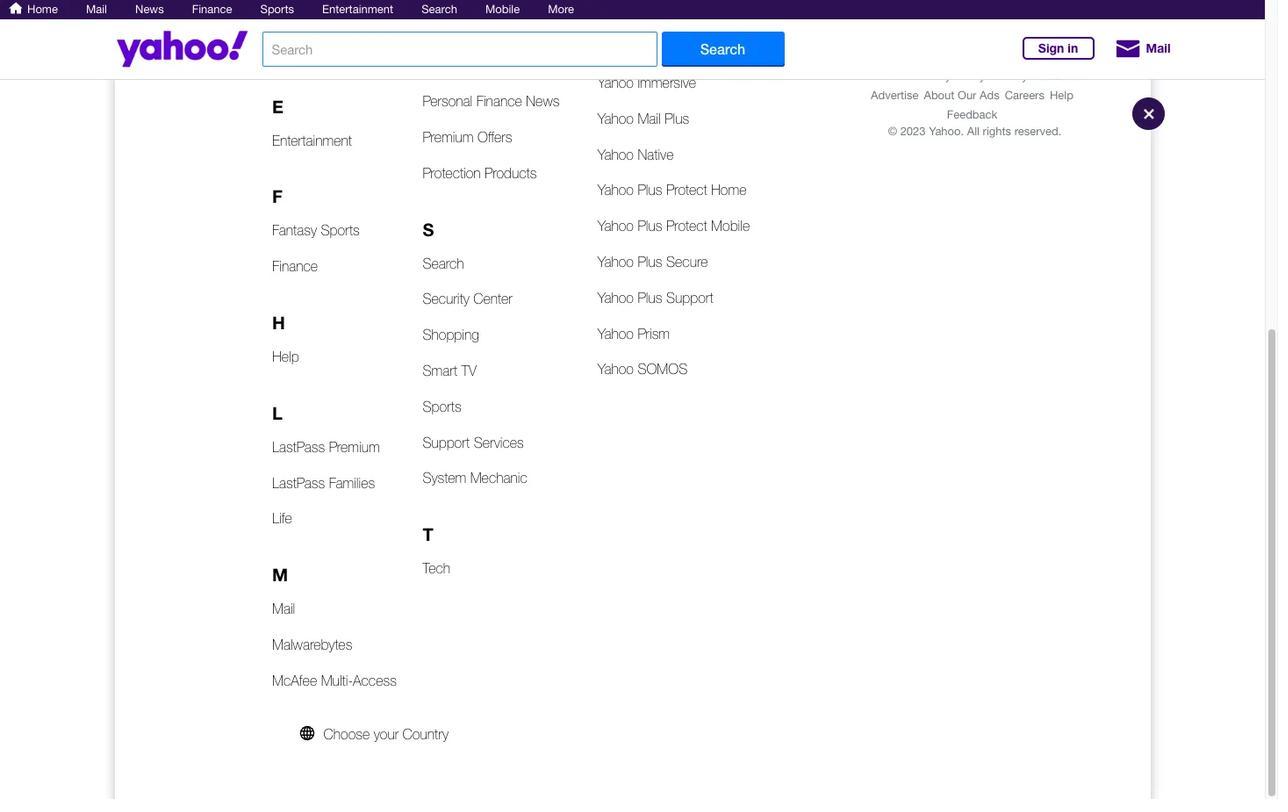 Task type: describe. For each thing, give the bounding box(es) containing it.
fantasy
[[272, 223, 317, 238]]

sign in
[[1039, 40, 1079, 55]]

more link
[[548, 3, 574, 16]]

mcafee
[[272, 673, 317, 688]]

terms
[[858, 69, 889, 83]]

yahoo for yahoo immersive
[[598, 75, 634, 91]]

yahoo finance plus
[[598, 3, 712, 19]]

finance for personal finance news
[[477, 93, 522, 109]]

plus for yahoo plus protect mobile
[[638, 218, 663, 234]]

premium offers
[[423, 129, 512, 145]]

personal for personal finance news
[[423, 93, 473, 109]]

security
[[423, 291, 470, 307]]

terms and privacy policy privacy dashboard advertise about our ads careers help feedback © 2023 yahoo. all rights reserved.
[[858, 69, 1088, 138]]

mcafee multi-access
[[272, 673, 397, 688]]

yahoo for yahoo finance plus
[[598, 3, 634, 19]]

yahoo plus secure
[[598, 254, 708, 270]]

t
[[423, 524, 434, 545]]

yahoo immersive
[[598, 75, 697, 91]]

yahoo plus protect home link
[[598, 173, 747, 208]]

protect for mobile
[[667, 218, 708, 234]]

reserved.
[[1015, 125, 1062, 138]]

sports inside navigation
[[260, 3, 294, 16]]

rights
[[983, 125, 1012, 138]]

yahoo for yahoo plus secure
[[598, 254, 634, 270]]

downloads
[[272, 42, 338, 58]]

yahoo for yahoo plus protect home
[[598, 182, 634, 198]]

yahoo homepage link
[[598, 29, 703, 65]]

password secure manager link
[[423, 12, 581, 48]]

advertisement region
[[844, 0, 1107, 32]]

password secure manager
[[423, 22, 581, 37]]

1 horizontal spatial mail link
[[272, 591, 295, 627]]

home inside "link"
[[27, 3, 58, 16]]

fantasy sports
[[272, 223, 360, 238]]

security center
[[423, 291, 513, 307]]

0 vertical spatial sports link
[[260, 3, 294, 16]]

e
[[272, 95, 284, 116]]

tech
[[423, 561, 451, 576]]

yahoo plus secure link
[[598, 244, 708, 280]]

protection
[[423, 165, 481, 181]]

s
[[423, 218, 434, 239]]

about
[[924, 89, 955, 102]]

secure inside password secure manager link
[[484, 22, 526, 37]]

advertise link
[[871, 89, 919, 102]]

finance inside navigation
[[192, 3, 232, 16]]

2023
[[901, 125, 926, 138]]

1 vertical spatial entertainment
[[272, 132, 352, 148]]

home link
[[9, 0, 58, 19]]

yahoo native
[[598, 146, 674, 162]]

feedback link
[[947, 108, 998, 121]]

network
[[335, 6, 384, 22]]

advertise
[[871, 89, 919, 102]]

protection products
[[423, 165, 537, 181]]

premium inside 'link'
[[329, 439, 380, 455]]

sign in link
[[1023, 37, 1095, 60]]

lastpass for lastpass premium
[[272, 439, 325, 455]]

yahoo prism
[[598, 326, 670, 341]]

policy
[[955, 69, 986, 83]]

0 vertical spatial finance link
[[192, 3, 232, 16]]

mechanic
[[470, 470, 528, 486]]

plus for yahoo plus secure
[[638, 254, 663, 270]]

immersive
[[638, 75, 697, 91]]

multi-
[[321, 673, 353, 688]]

choose
[[324, 726, 370, 742]]

developer
[[272, 6, 331, 22]]

about our ads link
[[924, 89, 1000, 102]]

search inside button
[[701, 40, 746, 57]]

entertainment inside navigation
[[322, 3, 394, 16]]

support services
[[423, 434, 524, 450]]

manager
[[530, 22, 581, 37]]

yahoo.
[[929, 125, 964, 138]]

m
[[272, 564, 288, 585]]

lastpass families
[[272, 475, 375, 491]]

and
[[892, 69, 911, 83]]

1 horizontal spatial finance link
[[272, 249, 318, 285]]

mail link for home "link"
[[86, 3, 107, 16]]

our
[[958, 89, 977, 102]]

products
[[485, 165, 537, 181]]

yahoo native link
[[598, 137, 674, 173]]

ads
[[980, 89, 1000, 102]]

0 vertical spatial search link
[[422, 3, 457, 16]]

1 vertical spatial entertainment link
[[272, 123, 352, 158]]

more
[[548, 3, 574, 16]]

tech link
[[423, 551, 451, 587]]

your
[[374, 726, 399, 742]]

malwarebytes link
[[272, 627, 353, 663]]

1 vertical spatial home
[[711, 182, 747, 198]]

privacy policy link
[[914, 69, 986, 83]]

security center link
[[423, 281, 513, 317]]

1 vertical spatial support
[[423, 434, 470, 450]]

access
[[353, 673, 397, 688]]

0 horizontal spatial help link
[[272, 339, 299, 375]]

in
[[1068, 40, 1079, 55]]

mail down m
[[272, 601, 295, 617]]

malwarebytes
[[272, 637, 353, 653]]

support services link
[[423, 425, 524, 461]]

all
[[968, 125, 980, 138]]

mail link for "sign in" link
[[1115, 33, 1171, 64]]

search inside navigation
[[422, 3, 457, 16]]

1 horizontal spatial sports link
[[423, 389, 462, 425]]

©
[[888, 125, 898, 138]]

careers
[[1005, 89, 1045, 102]]

yahoo immersive link
[[598, 65, 697, 101]]

mcafee multi-access link
[[272, 663, 397, 699]]

feedback
[[947, 108, 998, 121]]

news link
[[135, 3, 164, 16]]

personal finance news link
[[423, 84, 560, 120]]



Task type: vqa. For each thing, say whether or not it's contained in the screenshot.
the top NEWS
yes



Task type: locate. For each thing, give the bounding box(es) containing it.
careers link
[[1005, 89, 1045, 102]]

2 protect from the top
[[667, 218, 708, 234]]

0 vertical spatial help link
[[1050, 89, 1074, 102]]

yahoo up yahoo immersive
[[598, 39, 634, 55]]

0 vertical spatial personal
[[423, 58, 473, 73]]

help link down "dashboard"
[[1050, 89, 1074, 102]]

premium up families
[[329, 439, 380, 455]]

0 horizontal spatial help
[[272, 349, 299, 364]]

finance link down fantasy
[[272, 249, 318, 285]]

mail link right 'in'
[[1115, 33, 1171, 64]]

lastpass for lastpass families
[[272, 475, 325, 491]]

yahoo plus protect mobile
[[598, 218, 750, 234]]

10 yahoo from the top
[[598, 326, 634, 341]]

protect up yahoo plus protect mobile
[[667, 182, 708, 198]]

privacy up the about
[[914, 69, 952, 83]]

lastpass
[[272, 439, 325, 455], [272, 475, 325, 491]]

yahoo inside 'link'
[[598, 39, 634, 55]]

finance up homepage
[[638, 3, 684, 19]]

1 vertical spatial search link
[[423, 246, 464, 281]]

0 horizontal spatial news
[[135, 3, 164, 16]]

mobile down yahoo plus protect home link
[[711, 218, 750, 234]]

help link
[[1050, 89, 1074, 102], [272, 339, 299, 375]]

protection products link
[[423, 155, 537, 191]]

yahoo inside yahoo prism link
[[598, 326, 634, 341]]

mail left news link
[[86, 3, 107, 16]]

1 vertical spatial protect
[[667, 218, 708, 234]]

1 vertical spatial mobile
[[711, 218, 750, 234]]

mail
[[86, 3, 107, 16], [1147, 40, 1171, 55], [638, 111, 661, 126], [272, 601, 295, 617]]

0 horizontal spatial sports
[[260, 3, 294, 16]]

yahoo inside yahoo mail plus link
[[598, 111, 634, 126]]

sports link
[[260, 3, 294, 16], [423, 389, 462, 425]]

families
[[329, 475, 375, 491]]

homepage
[[638, 39, 703, 55]]

personal
[[423, 58, 473, 73], [423, 93, 473, 109]]

yahoo up yahoo mail plus at the top
[[598, 75, 634, 91]]

protect for home
[[667, 182, 708, 198]]

plus up the yahoo plus support
[[638, 254, 663, 270]]

mobile
[[486, 3, 520, 16], [711, 218, 750, 234]]

yahoo up yahoo prism
[[598, 290, 634, 306]]

plus up yahoo plus secure
[[638, 218, 663, 234]]

entertainment down 'e' at the left of page
[[272, 132, 352, 148]]

finance down the personal finance articles link on the top left of the page
[[477, 93, 522, 109]]

yahoo for yahoo plus protect mobile
[[598, 218, 634, 234]]

8 yahoo from the top
[[598, 254, 634, 270]]

0 horizontal spatial sports link
[[260, 3, 294, 16]]

plus inside yahoo plus support link
[[638, 290, 663, 306]]

entertainment link up downloads
[[322, 3, 394, 16]]

country
[[403, 726, 449, 742]]

help
[[1050, 89, 1074, 102], [272, 349, 299, 364]]

finance down password secure manager link
[[477, 58, 522, 73]]

yahoo
[[598, 3, 634, 19], [598, 39, 634, 55], [598, 75, 634, 91], [598, 111, 634, 126], [598, 146, 634, 162], [598, 182, 634, 198], [598, 218, 634, 234], [598, 254, 634, 270], [598, 290, 634, 306], [598, 326, 634, 341], [598, 361, 634, 377]]

2 personal from the top
[[423, 93, 473, 109]]

sports down smart
[[423, 399, 462, 414]]

0 vertical spatial help
[[1050, 89, 1074, 102]]

plus inside yahoo mail plus link
[[665, 111, 690, 126]]

1 vertical spatial news
[[526, 93, 560, 109]]

entertainment
[[322, 3, 394, 16], [272, 132, 352, 148]]

plus down "yahoo plus secure" link
[[638, 290, 663, 306]]

services
[[474, 434, 524, 450]]

plus inside yahoo finance plus link
[[688, 3, 712, 19]]

privacy up careers
[[991, 69, 1028, 83]]

1 vertical spatial sports
[[321, 223, 360, 238]]

smart tv link
[[423, 353, 477, 389]]

1 horizontal spatial news
[[526, 93, 560, 109]]

finance for yahoo finance plus
[[638, 3, 684, 19]]

plus inside "yahoo plus secure" link
[[638, 254, 663, 270]]

system
[[423, 470, 467, 486]]

1 vertical spatial lastpass
[[272, 475, 325, 491]]

1 protect from the top
[[667, 182, 708, 198]]

personal down password
[[423, 58, 473, 73]]

yahoo inside yahoo immersive link
[[598, 75, 634, 91]]

smart
[[423, 363, 458, 379]]

yahoo left native
[[598, 146, 634, 162]]

yahoo inside yahoo finance plus link
[[598, 3, 634, 19]]

plus down immersive
[[665, 111, 690, 126]]

yahoo up the yahoo plus support
[[598, 254, 634, 270]]

yahoo prism link
[[598, 316, 670, 352]]

support up prism
[[667, 290, 714, 306]]

life link
[[272, 501, 292, 537]]

yahoo down yahoo native link
[[598, 182, 634, 198]]

protect down yahoo plus protect home link
[[667, 218, 708, 234]]

2 vertical spatial sports
[[423, 399, 462, 414]]

entertainment link down 'e' at the left of page
[[272, 123, 352, 158]]

shopping
[[423, 327, 479, 343]]

3 yahoo from the top
[[598, 75, 634, 91]]

help down h
[[272, 349, 299, 364]]

search
[[422, 3, 457, 16], [701, 40, 746, 57], [423, 255, 464, 271]]

somos
[[638, 361, 688, 377]]

1 vertical spatial mail link
[[1115, 33, 1171, 64]]

premium up protection
[[423, 129, 474, 145]]

0 vertical spatial mobile
[[486, 3, 520, 16]]

developer network link
[[272, 0, 384, 32]]

lastpass premium link
[[272, 429, 380, 465]]

1 vertical spatial personal
[[423, 93, 473, 109]]

0 horizontal spatial mail link
[[86, 3, 107, 16]]

6 yahoo from the top
[[598, 182, 634, 198]]

yahoo left prism
[[598, 326, 634, 341]]

1 yahoo from the top
[[598, 3, 634, 19]]

home
[[27, 3, 58, 16], [711, 182, 747, 198]]

lastpass inside "link"
[[272, 475, 325, 491]]

2 horizontal spatial mail link
[[1115, 33, 1171, 64]]

1 horizontal spatial privacy
[[991, 69, 1028, 83]]

articles
[[526, 58, 569, 73]]

0 vertical spatial support
[[667, 290, 714, 306]]

1 vertical spatial finance link
[[272, 249, 318, 285]]

personal finance articles link
[[423, 48, 569, 84]]

secure
[[484, 22, 526, 37], [667, 254, 708, 270]]

finance link
[[192, 3, 232, 16], [272, 249, 318, 285]]

yahoo inside yahoo plus protect mobile link
[[598, 218, 634, 234]]

0 vertical spatial secure
[[484, 22, 526, 37]]

yahoo up yahoo plus secure
[[598, 218, 634, 234]]

yahoo inside yahoo plus support link
[[598, 290, 634, 306]]

finance
[[192, 3, 232, 16], [638, 3, 684, 19], [477, 58, 522, 73], [477, 93, 522, 109], [272, 258, 318, 274]]

0 vertical spatial news
[[135, 3, 164, 16]]

0 vertical spatial home
[[27, 3, 58, 16]]

fantasy sports link
[[272, 213, 360, 249]]

yahoo up yahoo homepage
[[598, 3, 634, 19]]

plus inside yahoo plus protect mobile link
[[638, 218, 663, 234]]

0 horizontal spatial support
[[423, 434, 470, 450]]

news inside navigation
[[135, 3, 164, 16]]

0 horizontal spatial home
[[27, 3, 58, 16]]

1 horizontal spatial sports
[[321, 223, 360, 238]]

personal up premium offers
[[423, 93, 473, 109]]

1 horizontal spatial secure
[[667, 254, 708, 270]]

0 horizontal spatial privacy
[[914, 69, 952, 83]]

0 horizontal spatial secure
[[484, 22, 526, 37]]

0 vertical spatial premium
[[423, 129, 474, 145]]

help inside the terms and privacy policy privacy dashboard advertise about our ads careers help feedback © 2023 yahoo. all rights reserved.
[[1050, 89, 1074, 102]]

sports right fantasy
[[321, 223, 360, 238]]

5 yahoo from the top
[[598, 146, 634, 162]]

yahoo down yahoo prism link
[[598, 361, 634, 377]]

0 vertical spatial mail link
[[86, 3, 107, 16]]

lastpass down l
[[272, 439, 325, 455]]

yahoo inside yahoo plus protect home link
[[598, 182, 634, 198]]

2 yahoo from the top
[[598, 39, 634, 55]]

mobile up password secure manager
[[486, 3, 520, 16]]

footer
[[844, 67, 1107, 140]]

mail link left news link
[[86, 3, 107, 16]]

7 yahoo from the top
[[598, 218, 634, 234]]

yahoo up yahoo native
[[598, 111, 634, 126]]

4 yahoo from the top
[[598, 111, 634, 126]]

sports link up downloads
[[260, 3, 294, 16]]

1 vertical spatial help link
[[272, 339, 299, 375]]

entertainment link
[[322, 3, 394, 16], [272, 123, 352, 158]]

lastpass premium
[[272, 439, 380, 455]]

1 privacy from the left
[[914, 69, 952, 83]]

plus
[[688, 3, 712, 19], [665, 111, 690, 126], [638, 182, 663, 198], [638, 218, 663, 234], [638, 254, 663, 270], [638, 290, 663, 306]]

secure down yahoo plus protect mobile link
[[667, 254, 708, 270]]

mail right 'in'
[[1147, 40, 1171, 55]]

plus inside yahoo plus protect home link
[[638, 182, 663, 198]]

yahoo for yahoo somos
[[598, 361, 634, 377]]

mail down yahoo immersive link
[[638, 111, 661, 126]]

yahoo somos link
[[598, 352, 688, 388]]

entertainment up downloads
[[322, 3, 394, 16]]

1 horizontal spatial support
[[667, 290, 714, 306]]

footer containing terms
[[844, 67, 1107, 140]]

1 lastpass from the top
[[272, 439, 325, 455]]

secure down mobile link
[[484, 22, 526, 37]]

2 horizontal spatial sports
[[423, 399, 462, 414]]

mobile inside navigation
[[486, 3, 520, 16]]

1 vertical spatial secure
[[667, 254, 708, 270]]

help link down h
[[272, 339, 299, 375]]

search link up security
[[423, 246, 464, 281]]

f
[[272, 186, 283, 207]]

search link up password
[[422, 3, 457, 16]]

1 personal from the top
[[423, 58, 473, 73]]

yahoo for yahoo plus support
[[598, 290, 634, 306]]

0 horizontal spatial mobile
[[486, 3, 520, 16]]

yahoo plus support
[[598, 290, 714, 306]]

finance for personal finance articles
[[477, 58, 522, 73]]

sports up downloads
[[260, 3, 294, 16]]

11 yahoo from the top
[[598, 361, 634, 377]]

9 yahoo from the top
[[598, 290, 634, 306]]

personal for personal finance articles
[[423, 58, 473, 73]]

navigation containing home
[[0, 0, 1266, 19]]

plus up search button
[[688, 3, 712, 19]]

1 vertical spatial premium
[[329, 439, 380, 455]]

0 vertical spatial lastpass
[[272, 439, 325, 455]]

password
[[423, 22, 480, 37]]

secure inside "yahoo plus secure" link
[[667, 254, 708, 270]]

navigation
[[0, 0, 1266, 19]]

2 privacy from the left
[[991, 69, 1028, 83]]

sports link down smart
[[423, 389, 462, 425]]

yahoo for yahoo prism
[[598, 326, 634, 341]]

2 vertical spatial mail link
[[272, 591, 295, 627]]

mail link
[[86, 3, 107, 16], [1115, 33, 1171, 64], [272, 591, 295, 627]]

yahoo for yahoo homepage
[[598, 39, 634, 55]]

yahoo for yahoo mail plus
[[598, 111, 634, 126]]

1 vertical spatial search
[[701, 40, 746, 57]]

finance right news link
[[192, 3, 232, 16]]

l
[[272, 402, 283, 423]]

1 vertical spatial help
[[272, 349, 299, 364]]

yahoo finance plus link
[[598, 0, 712, 29]]

protect inside yahoo plus protect mobile link
[[667, 218, 708, 234]]

0 vertical spatial protect
[[667, 182, 708, 198]]

native
[[638, 146, 674, 162]]

2 vertical spatial search
[[423, 255, 464, 271]]

yahoo plus support link
[[598, 280, 714, 316]]

0 horizontal spatial premium
[[329, 439, 380, 455]]

mail inside navigation
[[86, 3, 107, 16]]

smart tv
[[423, 363, 477, 379]]

yahoo somos
[[598, 361, 688, 377]]

privacy
[[914, 69, 952, 83], [991, 69, 1028, 83]]

plus down native
[[638, 182, 663, 198]]

lastpass inside 'link'
[[272, 439, 325, 455]]

search button
[[662, 32, 785, 67]]

terms link
[[858, 69, 889, 83]]

mail link down m
[[272, 591, 295, 627]]

1 vertical spatial sports link
[[423, 389, 462, 425]]

premium offers link
[[423, 120, 512, 155]]

help down "dashboard"
[[1050, 89, 1074, 102]]

protect inside yahoo plus protect home link
[[667, 182, 708, 198]]

yahoo for yahoo native
[[598, 146, 634, 162]]

1 horizontal spatial mobile
[[711, 218, 750, 234]]

yahoo plus protect mobile link
[[598, 208, 750, 244]]

1 horizontal spatial help link
[[1050, 89, 1074, 102]]

h
[[272, 312, 285, 333]]

0 vertical spatial search
[[422, 3, 457, 16]]

lastpass up the life
[[272, 475, 325, 491]]

1 horizontal spatial home
[[711, 182, 747, 198]]

premium
[[423, 129, 474, 145], [329, 439, 380, 455]]

support up system
[[423, 434, 470, 450]]

privacy dashboard link
[[991, 69, 1088, 83]]

2 lastpass from the top
[[272, 475, 325, 491]]

downloads link
[[272, 32, 338, 68]]

1 horizontal spatial premium
[[423, 129, 474, 145]]

0 horizontal spatial finance link
[[192, 3, 232, 16]]

0 vertical spatial entertainment link
[[322, 3, 394, 16]]

system mechanic
[[423, 470, 528, 486]]

yahoo inside "yahoo plus secure" link
[[598, 254, 634, 270]]

1 horizontal spatial help
[[1050, 89, 1074, 102]]

support
[[667, 290, 714, 306], [423, 434, 470, 450]]

plus for yahoo plus protect home
[[638, 182, 663, 198]]

yahoo mail plus
[[598, 111, 690, 126]]

0 vertical spatial entertainment
[[322, 3, 394, 16]]

yahoo inside yahoo native link
[[598, 146, 634, 162]]

0 vertical spatial sports
[[260, 3, 294, 16]]

personal finance articles
[[423, 58, 569, 73]]

sign
[[1039, 40, 1065, 55]]

Search text field
[[262, 32, 657, 67]]

plus for yahoo plus support
[[638, 290, 663, 306]]

personal finance news
[[423, 93, 560, 109]]

yahoo homepage
[[598, 39, 703, 55]]

yahoo mail plus link
[[598, 101, 690, 137]]

finance link right news link
[[192, 3, 232, 16]]

finance down fantasy
[[272, 258, 318, 274]]

center
[[474, 291, 513, 307]]



